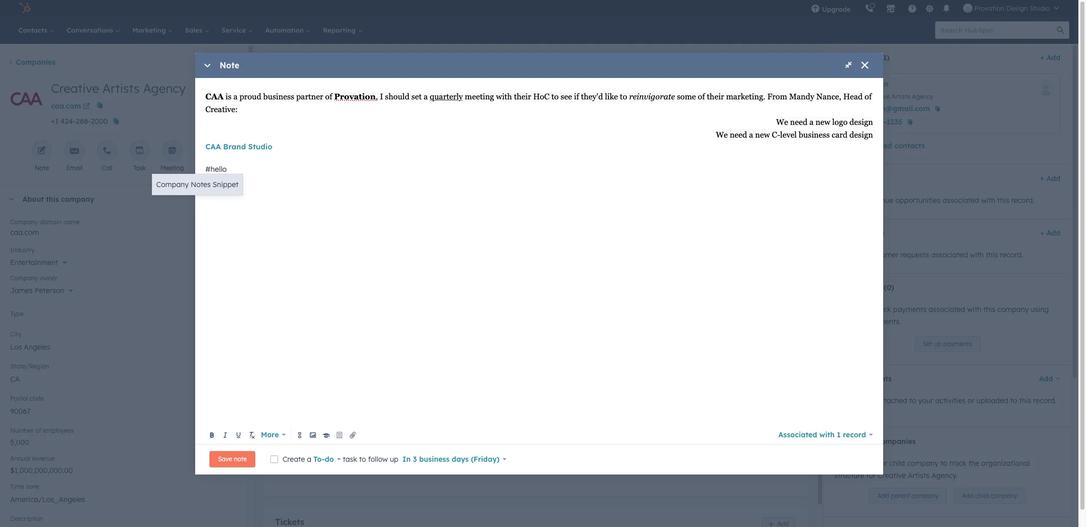 Task type: locate. For each thing, give the bounding box(es) containing it.
track down tickets
[[835, 250, 853, 260]]

company down about
[[10, 218, 38, 226]]

1 vertical spatial need
[[730, 130, 747, 140]]

save note button
[[210, 451, 256, 468]]

1 horizontal spatial studio
[[1030, 4, 1050, 12]]

caret image inside about this company dropdown button
[[8, 198, 14, 201]]

0 horizontal spatial caa.com
[[10, 228, 39, 237]]

company for add parent company
[[912, 492, 939, 500]]

call image
[[102, 146, 112, 156]]

to right "task"
[[359, 455, 366, 464]]

2 their from the left
[[707, 92, 724, 102]]

0 horizontal spatial provation
[[334, 92, 376, 102]]

(1)
[[881, 53, 890, 62]]

of
[[325, 92, 332, 102], [698, 92, 705, 102], [865, 92, 872, 102], [35, 427, 41, 434], [545, 466, 552, 475]]

1 vertical spatial companies
[[876, 437, 916, 446]]

design right logo
[[850, 117, 873, 127]]

creative right for
[[878, 471, 906, 480]]

3 + add from the top
[[1040, 228, 1061, 238]]

provation right james peterson image
[[975, 4, 1005, 12]]

upgrade image
[[811, 5, 820, 14]]

this inside about this company dropdown button
[[46, 195, 59, 204]]

associated down payments (0) dropdown button
[[929, 305, 966, 314]]

track up payments.
[[874, 305, 891, 314]]

actor
[[841, 93, 857, 100]]

0 vertical spatial company
[[156, 180, 189, 189]]

business
[[263, 92, 294, 102], [799, 130, 830, 140], [419, 455, 450, 464]]

studio inside we need a new logo design we need a new c-level business card design caa brand studio
[[248, 142, 273, 152]]

related companies button
[[824, 428, 1061, 455]]

0 vertical spatial track
[[874, 305, 891, 314]]

0 horizontal spatial we
[[716, 130, 728, 140]]

company inside 'company domain name caa.com'
[[10, 218, 38, 226]]

to inside add a parent or child company to track the organizational structure for creative artists agency.
[[941, 459, 948, 468]]

child
[[890, 459, 905, 468], [976, 492, 989, 500]]

0 vertical spatial + add button
[[1040, 51, 1061, 64]]

related
[[847, 437, 874, 446]]

1 vertical spatial caa.com
[[10, 228, 39, 237]]

related companies
[[847, 437, 916, 446]]

associated
[[779, 430, 817, 440]]

0 vertical spatial provation
[[975, 4, 1005, 12]]

2 + add button from the top
[[1040, 172, 1061, 185]]

+1
[[51, 117, 58, 126], [841, 117, 849, 126]]

0 vertical spatial studio
[[1030, 4, 1050, 12]]

new
[[816, 117, 831, 127], [755, 130, 770, 140]]

associated
[[854, 141, 893, 150], [943, 196, 980, 205], [932, 250, 968, 260], [929, 305, 966, 314], [480, 466, 517, 475]]

new left logo
[[816, 117, 831, 127]]

1 vertical spatial (0)
[[884, 283, 894, 292]]

1 vertical spatial parent
[[891, 492, 910, 500]]

a right set
[[424, 92, 428, 102]]

2 + add from the top
[[1040, 174, 1061, 183]]

with for track the revenue opportunities associated with this record.
[[982, 196, 996, 205]]

caret image down 1
[[833, 440, 839, 443]]

add child company
[[962, 492, 1018, 500]]

the right see
[[849, 396, 860, 405]]

exist.
[[585, 466, 603, 475]]

1 vertical spatial revenue
[[32, 455, 54, 462]]

add
[[1047, 53, 1061, 62], [1047, 174, 1061, 183], [1047, 228, 1061, 238], [1039, 374, 1053, 383], [778, 441, 789, 449], [835, 459, 848, 468], [878, 492, 889, 500], [962, 492, 974, 500]]

0 vertical spatial caa
[[205, 92, 224, 102]]

revenue up tickets (0)
[[867, 196, 894, 205]]

a left c-
[[749, 130, 753, 140]]

Time zone text field
[[10, 489, 237, 509]]

(friday)
[[471, 455, 500, 464]]

caa.com up 424-
[[51, 101, 81, 111]]

0 vertical spatial new
[[816, 117, 831, 127]]

0 horizontal spatial +1
[[51, 117, 58, 126]]

0 vertical spatial + add
[[1040, 53, 1061, 62]]

1 horizontal spatial track
[[950, 459, 967, 468]]

studio right 'design'
[[1030, 4, 1050, 12]]

1 vertical spatial more
[[261, 430, 279, 440]]

company down organizational
[[991, 492, 1018, 500]]

the left organizational
[[969, 459, 980, 468]]

up left in
[[390, 455, 399, 464]]

business inside popup button
[[419, 455, 450, 464]]

1 vertical spatial + add button
[[1040, 172, 1061, 185]]

martin sheen
[[841, 80, 889, 89]]

0 vertical spatial +
[[1040, 53, 1045, 62]]

should
[[385, 92, 410, 102]]

like
[[605, 92, 618, 102]]

+1 for +1 424-288-2000
[[51, 117, 58, 126]]

1 horizontal spatial business
[[419, 455, 450, 464]]

2 vertical spatial + add button
[[1040, 227, 1061, 239]]

help image
[[908, 5, 917, 14]]

2 column header from the left
[[419, 362, 547, 385]]

1 design from the top
[[850, 117, 873, 127]]

state/region
[[10, 362, 49, 370]]

menu item
[[858, 0, 860, 16]]

your
[[919, 396, 934, 405]]

track up agency.
[[950, 459, 967, 468]]

track up tickets
[[835, 196, 853, 205]]

add a parent or child company to track the organizational structure for creative artists agency.
[[835, 459, 1030, 480]]

caa left is on the top of page
[[205, 92, 224, 102]]

0 horizontal spatial track
[[874, 305, 891, 314]]

1 vertical spatial new
[[755, 130, 770, 140]]

company down add a parent or child company to track the organizational structure for creative artists agency.
[[912, 492, 939, 500]]

1 horizontal spatial parent
[[891, 492, 910, 500]]

0 horizontal spatial note
[[35, 164, 49, 172]]

1 vertical spatial caret image
[[833, 440, 839, 443]]

+1 inside button
[[841, 117, 849, 126]]

task
[[133, 164, 146, 172]]

peterson
[[35, 286, 64, 295]]

1 vertical spatial business
[[799, 130, 830, 140]]

expand dialog image
[[845, 62, 853, 70]]

james peterson image
[[964, 4, 973, 13]]

1 horizontal spatial companies
[[876, 437, 916, 446]]

1 vertical spatial company
[[10, 218, 38, 226]]

0 vertical spatial track
[[835, 196, 853, 205]]

we up c-
[[777, 117, 788, 127]]

2 track from the top
[[835, 250, 853, 260]]

2000
[[91, 117, 108, 126]]

0 vertical spatial need
[[790, 117, 808, 127]]

1 vertical spatial record.
[[1000, 250, 1024, 260]]

1 + from the top
[[1040, 53, 1045, 62]]

payments
[[893, 305, 927, 314], [944, 340, 972, 348]]

1 horizontal spatial revenue
[[867, 196, 894, 205]]

0 horizontal spatial payments
[[893, 305, 927, 314]]

note image
[[37, 146, 46, 156]]

provation left i
[[334, 92, 376, 102]]

+ for track the customer requests associated with this record.
[[1040, 228, 1045, 238]]

a up structure
[[850, 459, 855, 468]]

tickets
[[847, 228, 872, 238]]

their inside some of their marketing. from mandy nance, head of creative:
[[707, 92, 724, 102]]

1 vertical spatial +
[[1040, 174, 1045, 183]]

1 vertical spatial design
[[850, 130, 873, 140]]

0 vertical spatial up
[[934, 340, 942, 348]]

associated inside collect and track payments associated with this company using hubspot payments.
[[929, 305, 966, 314]]

the down tickets
[[855, 250, 865, 260]]

no
[[468, 466, 478, 475]]

artists
[[102, 81, 140, 96], [892, 93, 911, 100], [908, 471, 930, 480]]

link opens in a new window image
[[83, 103, 90, 111]]

1 vertical spatial + add
[[1040, 174, 1061, 183]]

0 vertical spatial revenue
[[867, 196, 894, 205]]

provation inside popup button
[[975, 4, 1005, 12]]

artists up 2000
[[102, 81, 140, 96]]

provation
[[975, 4, 1005, 12], [334, 92, 376, 102]]

revenue right annual
[[32, 455, 54, 462]]

2 vertical spatial + add
[[1040, 228, 1061, 238]]

company for about this company
[[61, 195, 94, 204]]

company up agency.
[[907, 459, 939, 468]]

1 vertical spatial payments
[[944, 340, 972, 348]]

0 horizontal spatial child
[[890, 459, 905, 468]]

minimize dialog image
[[203, 62, 212, 70]]

1 vertical spatial or
[[881, 459, 888, 468]]

track for track the customer requests associated with this record.
[[835, 250, 853, 260]]

to
[[552, 92, 559, 102], [620, 92, 627, 102], [910, 396, 917, 405], [1011, 396, 1018, 405], [359, 455, 366, 464], [941, 459, 948, 468]]

need left c-
[[730, 130, 747, 140]]

1 vertical spatial studio
[[248, 142, 273, 152]]

1 horizontal spatial note
[[220, 60, 239, 71]]

marketplaces image
[[887, 5, 896, 14]]

+ for track the revenue opportunities associated with this record.
[[1040, 174, 1045, 183]]

0 horizontal spatial studio
[[248, 142, 273, 152]]

add inside add a parent or child company to track the organizational structure for creative artists agency.
[[835, 459, 848, 468]]

email image
[[70, 146, 79, 156]]

(0) inside dropdown button
[[884, 283, 894, 292]]

note right minimize dialog "image"
[[220, 60, 239, 71]]

0 horizontal spatial need
[[730, 130, 747, 140]]

payments inside 'link'
[[944, 340, 972, 348]]

see the files attached to your activities or uploaded to this record.
[[835, 396, 1057, 405]]

tickets (0)
[[847, 228, 885, 238]]

0 horizontal spatial agency
[[143, 81, 186, 96]]

0 vertical spatial (0)
[[874, 228, 885, 238]]

+
[[1040, 53, 1045, 62], [1040, 174, 1045, 183], [1040, 228, 1045, 238]]

1 vertical spatial up
[[390, 455, 399, 464]]

1 vertical spatial track
[[950, 459, 967, 468]]

1 horizontal spatial we
[[777, 117, 788, 127]]

with inside collect and track payments associated with this company using hubspot payments.
[[968, 305, 982, 314]]

c-
[[772, 130, 781, 140]]

+1 for +1 (223) 555-1235
[[841, 117, 849, 126]]

notifications image
[[942, 5, 951, 14]]

their left hoc
[[514, 92, 531, 102]]

0 vertical spatial business
[[263, 92, 294, 102]]

the inside add a parent or child company to track the organizational structure for creative artists agency.
[[969, 459, 980, 468]]

companies
[[16, 58, 56, 67], [876, 437, 916, 446]]

studio
[[1030, 4, 1050, 12], [248, 142, 273, 152]]

the
[[855, 196, 865, 205], [855, 250, 865, 260], [849, 396, 860, 405], [969, 459, 980, 468]]

payments
[[847, 283, 882, 292]]

design down '(223)'
[[850, 130, 873, 140]]

studio inside popup button
[[1030, 4, 1050, 12]]

+1 left 424-
[[51, 117, 58, 126]]

(0) inside dropdown button
[[874, 228, 885, 238]]

tickets (0) button
[[824, 219, 1036, 247]]

to right uploaded
[[1011, 396, 1018, 405]]

1 vertical spatial caa
[[205, 142, 221, 152]]

company up name
[[61, 195, 94, 204]]

column header
[[276, 362, 419, 385], [419, 362, 547, 385], [546, 362, 795, 385]]

company down meeting
[[156, 180, 189, 189]]

1 + add from the top
[[1040, 53, 1061, 62]]

creative up caa.com link
[[51, 81, 99, 96]]

owner
[[40, 274, 57, 282]]

uploaded
[[977, 396, 1009, 405]]

1 horizontal spatial payments
[[944, 340, 972, 348]]

0 vertical spatial record.
[[1012, 196, 1035, 205]]

1 vertical spatial provation
[[334, 92, 376, 102]]

0 vertical spatial design
[[850, 117, 873, 127]]

555-
[[871, 117, 887, 126]]

1
[[837, 430, 841, 440]]

1 horizontal spatial caret image
[[833, 440, 839, 443]]

need up level
[[790, 117, 808, 127]]

business left card
[[799, 130, 830, 140]]

0 horizontal spatial caret image
[[8, 198, 14, 201]]

3
[[413, 455, 417, 464]]

number of employees
[[10, 427, 74, 434]]

(0) for payments (0)
[[884, 283, 894, 292]]

track inside add a parent or child company to track the organizational structure for creative artists agency.
[[950, 459, 967, 468]]

payments (0) button
[[824, 274, 1057, 301]]

parent inside button
[[891, 492, 910, 500]]

business right 3
[[419, 455, 450, 464]]

child down organizational
[[976, 492, 989, 500]]

activities
[[936, 396, 966, 405]]

associated for opportunities
[[943, 196, 980, 205]]

0 horizontal spatial revenue
[[32, 455, 54, 462]]

0 vertical spatial we
[[777, 117, 788, 127]]

+ add
[[1040, 53, 1061, 62], [1040, 174, 1061, 183], [1040, 228, 1061, 238]]

1 horizontal spatial provation
[[975, 4, 1005, 12]]

2 vertical spatial +
[[1040, 228, 1045, 238]]

0 horizontal spatial parent
[[857, 459, 879, 468]]

note down note image
[[35, 164, 49, 172]]

caa.com up industry on the left top of page
[[10, 228, 39, 237]]

caret image
[[8, 198, 14, 201], [833, 440, 839, 443]]

up right 'set'
[[934, 340, 942, 348]]

(0) right payments
[[884, 283, 894, 292]]

upgrade
[[822, 5, 851, 13]]

0 vertical spatial payments
[[893, 305, 927, 314]]

associated down '(friday)'
[[480, 466, 517, 475]]

parent inside add a parent or child company to track the organizational structure for creative artists agency.
[[857, 459, 879, 468]]

entertainment button
[[10, 252, 237, 269]]

company for company owner
[[10, 274, 38, 282]]

business right the proud on the left top of the page
[[263, 92, 294, 102]]

track inside collect and track payments associated with this company using hubspot payments.
[[874, 305, 891, 314]]

head
[[844, 92, 863, 102]]

record. for track the customer requests associated with this record.
[[1000, 250, 1024, 260]]

parent up for
[[857, 459, 879, 468]]

attachments button
[[824, 365, 1029, 393]]

actor at creative artists agency
[[841, 93, 934, 100]]

or right activities
[[968, 396, 975, 405]]

1 horizontal spatial up
[[934, 340, 942, 348]]

at
[[858, 93, 864, 100]]

2 vertical spatial record.
[[1034, 396, 1057, 405]]

+1 up card
[[841, 117, 849, 126]]

with for collect and track payments associated with this company using hubspot payments.
[[968, 305, 982, 314]]

james
[[10, 286, 33, 295]]

caret image left about
[[8, 198, 14, 201]]

track the revenue opportunities associated with this record.
[[835, 196, 1035, 205]]

associated down tickets (0) dropdown button
[[932, 250, 968, 260]]

(223)
[[852, 117, 869, 126]]

associated right opportunities
[[943, 196, 980, 205]]

caa is a proud business partner of provation , i should set a quarterly meeting with their hoc to see if they'd like to reinvigorate
[[205, 92, 675, 102]]

0 horizontal spatial more
[[198, 164, 212, 172]]

3 + from the top
[[1040, 228, 1045, 238]]

3 + add button from the top
[[1040, 227, 1061, 239]]

add button
[[1033, 369, 1061, 389]]

Search HubSpot search field
[[936, 21, 1060, 39]]

0 vertical spatial parent
[[857, 459, 879, 468]]

of right at
[[865, 92, 872, 102]]

0 vertical spatial more
[[198, 164, 212, 172]]

caa left brand
[[205, 142, 221, 152]]

child inside button
[[976, 492, 989, 500]]

1 column header from the left
[[276, 362, 419, 385]]

1 horizontal spatial need
[[790, 117, 808, 127]]

navigation
[[263, 52, 386, 77]]

to left your
[[910, 396, 917, 405]]

the up tickets
[[855, 196, 865, 205]]

contacts
[[895, 141, 925, 150]]

payments inside collect and track payments associated with this company using hubspot payments.
[[893, 305, 927, 314]]

annual
[[10, 455, 30, 462]]

caret image for related companies
[[833, 440, 839, 443]]

2 vertical spatial company
[[10, 274, 38, 282]]

see
[[561, 92, 572, 102]]

0 vertical spatial or
[[968, 396, 975, 405]]

2 caa from the top
[[205, 142, 221, 152]]

they'd
[[581, 92, 603, 102]]

1 horizontal spatial child
[[976, 492, 989, 500]]

menu
[[804, 0, 1067, 16]]

3 column header from the left
[[546, 362, 795, 385]]

caa inside we need a new logo design we need a new c-level business card design caa brand studio
[[205, 142, 221, 152]]

payments up payments.
[[893, 305, 927, 314]]

City text field
[[10, 336, 237, 357]]

card
[[832, 130, 848, 140]]

payments right 'set'
[[944, 340, 972, 348]]

of right 'objects'
[[545, 466, 552, 475]]

employees
[[43, 427, 74, 434]]

set up payments link
[[915, 336, 981, 352]]

2 horizontal spatial business
[[799, 130, 830, 140]]

caret image inside related companies dropdown button
[[833, 440, 839, 443]]

company inside dropdown button
[[61, 195, 94, 204]]

0 horizontal spatial business
[[263, 92, 294, 102]]

to up agency.
[[941, 459, 948, 468]]

we down marketing.
[[716, 130, 728, 140]]

studio right brand
[[248, 142, 273, 152]]

collect and track payments associated with this company using hubspot payments.
[[835, 305, 1049, 326]]

creative
[[51, 81, 99, 96], [866, 93, 890, 100], [878, 471, 906, 480]]

company up james
[[10, 274, 38, 282]]

2 vertical spatial business
[[419, 455, 450, 464]]

1 vertical spatial track
[[835, 250, 853, 260]]

1 horizontal spatial caa.com
[[51, 101, 81, 111]]

0 horizontal spatial up
[[390, 455, 399, 464]]

track
[[874, 305, 891, 314], [950, 459, 967, 468]]

1 track from the top
[[835, 196, 853, 205]]

0 horizontal spatial or
[[881, 459, 888, 468]]

time zone
[[10, 483, 39, 490]]

their right some
[[707, 92, 724, 102]]

parent down add a parent or child company to track the organizational structure for creative artists agency.
[[891, 492, 910, 500]]

revenue
[[867, 196, 894, 205], [32, 455, 54, 462]]

1 horizontal spatial +1
[[841, 117, 849, 126]]

company left using
[[998, 305, 1029, 314]]

2 + from the top
[[1040, 174, 1045, 183]]

1 horizontal spatial more
[[261, 430, 279, 440]]

new left c-
[[755, 130, 770, 140]]

1 vertical spatial child
[[976, 492, 989, 500]]

child down 'related companies'
[[890, 459, 905, 468]]

1 horizontal spatial their
[[707, 92, 724, 102]]

(0) right tickets
[[874, 228, 885, 238]]

or down 'related companies'
[[881, 459, 888, 468]]

parent
[[857, 459, 879, 468], [891, 492, 910, 500]]

0 vertical spatial child
[[890, 459, 905, 468]]

artists up add parent company
[[908, 471, 930, 480]]

(0)
[[874, 228, 885, 238], [884, 283, 894, 292]]

0 horizontal spatial their
[[514, 92, 531, 102]]

+ add button for track the revenue opportunities associated with this record.
[[1040, 172, 1061, 185]]

0 horizontal spatial companies
[[16, 58, 56, 67]]



Task type: vqa. For each thing, say whether or not it's contained in the screenshot.
bottom Open
no



Task type: describe. For each thing, give the bounding box(es) containing it.
Description text field
[[10, 521, 237, 527]]

the for customer
[[855, 250, 865, 260]]

up inside 'link'
[[934, 340, 942, 348]]

meeting image
[[168, 146, 177, 156]]

0 vertical spatial note
[[220, 60, 239, 71]]

link opens in a new window image
[[83, 101, 90, 113]]

associated with 1 record button
[[779, 428, 873, 442]]

actions button
[[192, 52, 239, 72]]

structure
[[835, 471, 865, 480]]

for
[[867, 471, 876, 480]]

company inside collect and track payments associated with this company using hubspot payments.
[[998, 305, 1029, 314]]

business inside we need a new logo design we need a new c-level business card design caa brand studio
[[799, 130, 830, 140]]

1 vertical spatial note
[[35, 164, 49, 172]]

2 design from the top
[[850, 130, 873, 140]]

james peterson button
[[10, 280, 237, 297]]

company notes snippet
[[156, 180, 239, 189]]

more inside popup button
[[261, 430, 279, 440]]

0 vertical spatial companies
[[16, 58, 56, 67]]

in 3 business days (friday)
[[403, 455, 500, 464]]

company owner
[[10, 274, 57, 282]]

1 caa from the top
[[205, 92, 224, 102]]

meeting
[[161, 164, 184, 172]]

1 vertical spatial we
[[716, 130, 728, 140]]

time
[[10, 483, 24, 490]]

associated for requests
[[932, 250, 968, 260]]

Postal code text field
[[10, 401, 237, 421]]

1 their from the left
[[514, 92, 531, 102]]

associated down +1 (223) 555-1235 button
[[854, 141, 893, 150]]

search button
[[1052, 21, 1070, 39]]

with inside popup button
[[820, 430, 835, 440]]

caa.com link
[[51, 98, 92, 113]]

this inside collect and track payments associated with this company using hubspot payments.
[[984, 305, 996, 314]]

(0) for tickets (0)
[[874, 228, 885, 238]]

a left 'to-'
[[307, 455, 311, 464]]

follow
[[368, 455, 388, 464]]

0 horizontal spatial new
[[755, 130, 770, 140]]

view
[[835, 141, 852, 150]]

in 3 business days (friday) button
[[403, 453, 507, 466]]

Annual revenue text field
[[10, 461, 237, 477]]

child inside add a parent or child company to track the organizational structure for creative artists agency.
[[890, 459, 905, 468]]

marketplaces button
[[881, 0, 902, 16]]

level
[[780, 130, 797, 140]]

mandy
[[789, 92, 815, 102]]

city
[[10, 330, 22, 338]]

the for files
[[849, 396, 860, 405]]

task
[[343, 455, 357, 464]]

creative inside add a parent or child company to track the organizational structure for creative artists agency.
[[878, 471, 906, 480]]

brand
[[223, 142, 246, 152]]

help button
[[904, 0, 921, 16]]

1 + add button from the top
[[1040, 51, 1061, 64]]

Number of employees text field
[[10, 433, 237, 449]]

add parent company
[[878, 492, 939, 500]]

State/Region text field
[[10, 369, 237, 389]]

of right partner
[[325, 92, 332, 102]]

1 horizontal spatial or
[[968, 396, 975, 405]]

0 vertical spatial caa.com
[[51, 101, 81, 111]]

a down mandy
[[810, 117, 814, 127]]

a inside add a parent or child company to track the organizational structure for creative artists agency.
[[850, 459, 855, 468]]

industry
[[10, 246, 35, 254]]

a right is on the top of page
[[234, 92, 238, 102]]

provation design studio
[[975, 4, 1050, 12]]

with for track the customer requests associated with this record.
[[970, 250, 984, 260]]

view associated contacts
[[835, 141, 925, 150]]

entertainment
[[10, 258, 58, 267]]

+1 (223) 555-1235 button
[[841, 116, 903, 128]]

the for revenue
[[855, 196, 865, 205]]

company for add child company
[[991, 492, 1018, 500]]

collect
[[835, 305, 857, 314]]

type
[[10, 310, 24, 318]]

contacts (1)
[[847, 53, 890, 62]]

menu containing provation design studio
[[804, 0, 1067, 16]]

design
[[1007, 4, 1028, 12]]

objects
[[519, 466, 543, 475]]

settings image
[[925, 4, 934, 14]]

associated for payments
[[929, 305, 966, 314]]

record. for track the revenue opportunities associated with this record.
[[1012, 196, 1035, 205]]

to-
[[313, 455, 325, 464]]

add child company button
[[954, 488, 1026, 504]]

requests
[[901, 250, 930, 260]]

type
[[568, 466, 583, 475]]

companies inside dropdown button
[[876, 437, 916, 446]]

if
[[574, 92, 579, 102]]

set up payments
[[923, 340, 972, 348]]

to right 'like'
[[620, 92, 627, 102]]

more image
[[200, 146, 210, 156]]

martin sheen link
[[841, 80, 889, 89]]

payments.
[[866, 317, 901, 326]]

+ add for track the customer requests associated with this record.
[[1040, 228, 1061, 238]]

to left 'see'
[[552, 92, 559, 102]]

of right number at bottom left
[[35, 427, 41, 434]]

notifications button
[[938, 0, 955, 16]]

i
[[380, 92, 383, 102]]

we need a new logo design we need a new c-level business card design caa brand studio
[[205, 117, 873, 152]]

close dialog image
[[861, 62, 869, 70]]

set
[[412, 92, 422, 102]]

martinsheen@gmail.com
[[841, 104, 930, 113]]

email
[[66, 164, 82, 172]]

from
[[768, 92, 787, 102]]

payments (0)
[[847, 283, 894, 292]]

agency.
[[932, 471, 958, 480]]

opportunities
[[896, 196, 941, 205]]

to-do button
[[313, 453, 341, 466]]

about this company
[[22, 195, 94, 204]]

1 horizontal spatial agency
[[912, 93, 934, 100]]

more button
[[259, 428, 288, 442]]

settings link
[[923, 3, 936, 14]]

view associated contacts link
[[835, 140, 925, 152]]

add inside popup button
[[1039, 374, 1053, 383]]

deals
[[275, 438, 298, 449]]

1 horizontal spatial new
[[816, 117, 831, 127]]

caret image for about this company
[[8, 198, 14, 201]]

Search search field
[[278, 342, 402, 360]]

create
[[283, 455, 305, 464]]

+ add for track the revenue opportunities associated with this record.
[[1040, 174, 1061, 183]]

calling icon image
[[865, 4, 874, 13]]

number
[[10, 427, 34, 434]]

martin
[[841, 80, 865, 89]]

save
[[218, 455, 232, 463]]

company for company domain name caa.com
[[10, 218, 38, 226]]

+1 (223) 555-1235
[[841, 117, 903, 126]]

to-do
[[313, 455, 334, 464]]

task image
[[135, 146, 144, 156]]

search image
[[1057, 27, 1065, 34]]

artists inside add a parent or child company to track the organizational structure for creative artists agency.
[[908, 471, 930, 480]]

creative down sheen
[[866, 93, 890, 100]]

customer
[[867, 250, 899, 260]]

logo
[[833, 117, 848, 127]]

quarterly
[[430, 92, 463, 102]]

martinsheen@gmail.com link
[[841, 102, 930, 115]]

company inside add a parent or child company to track the organizational structure for creative artists agency.
[[907, 459, 939, 468]]

caa.com inside 'company domain name caa.com'
[[10, 228, 39, 237]]

or inside add a parent or child company to track the organizational structure for creative artists agency.
[[881, 459, 888, 468]]

james peterson
[[10, 286, 64, 295]]

+1 424-288-2000
[[51, 117, 108, 126]]

company domain name caa.com
[[10, 218, 80, 237]]

of right some
[[698, 92, 705, 102]]

hoc
[[533, 92, 550, 102]]

+ add button for track the customer requests associated with this record.
[[1040, 227, 1061, 239]]

calling icon button
[[861, 2, 879, 15]]

reinvigorate
[[629, 92, 675, 102]]

hubspot image
[[18, 2, 31, 14]]

424-
[[60, 117, 76, 126]]

track for track the revenue opportunities associated with this record.
[[835, 196, 853, 205]]

creative artists agency
[[51, 81, 186, 96]]

notes
[[191, 180, 211, 189]]

company for company notes snippet
[[156, 180, 189, 189]]

artists up martinsheen@gmail.com 'link'
[[892, 93, 911, 100]]



